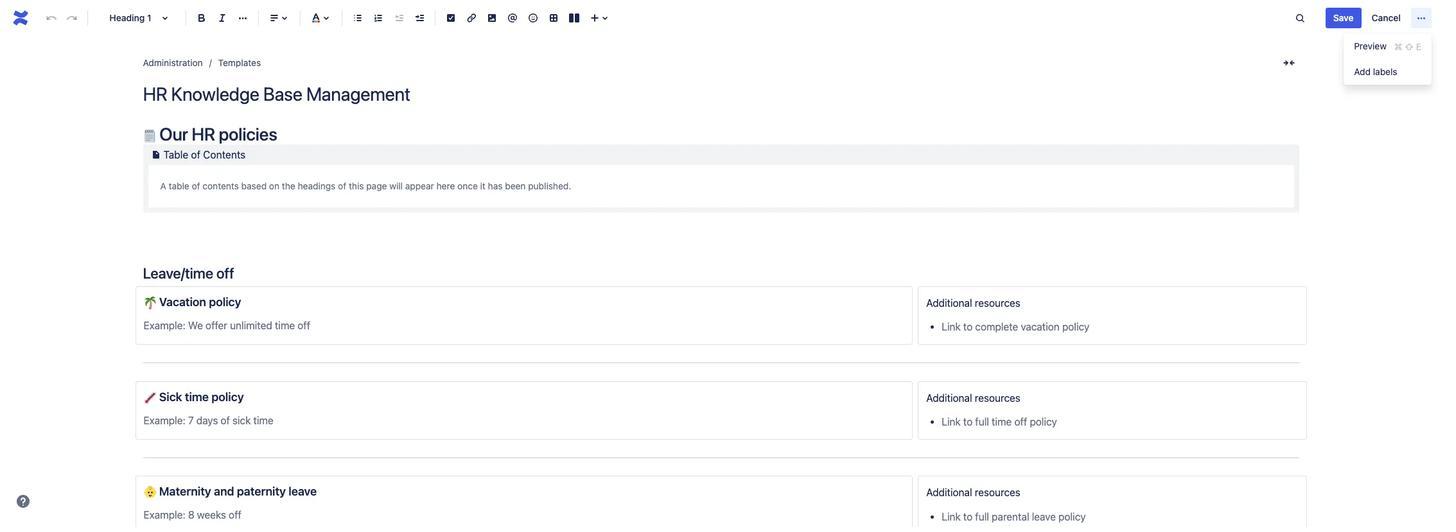 Task type: locate. For each thing, give the bounding box(es) containing it.
align left image
[[267, 10, 282, 26]]

:palm_tree: image
[[144, 297, 156, 310]]

emoji image
[[525, 10, 541, 26]]

page
[[366, 180, 387, 191]]

additional resources
[[926, 297, 1020, 309], [926, 392, 1020, 404], [926, 487, 1020, 499]]

3 additional resources from the top
[[926, 487, 1020, 499]]

bold ⌘b image
[[194, 10, 209, 26]]

3 additional from the top
[[926, 487, 972, 499]]

been
[[505, 180, 526, 191]]

more formatting image
[[235, 10, 251, 26]]

the
[[282, 180, 295, 191]]

link image
[[464, 10, 479, 26]]

policy right time
[[211, 390, 244, 404]]

preview
[[1354, 40, 1387, 51]]

labels
[[1373, 66, 1397, 77]]

on
[[269, 180, 279, 191]]

leave
[[289, 485, 317, 499]]

vacation policy
[[156, 295, 241, 309]]

administration link
[[143, 55, 203, 71]]

2 vertical spatial resources
[[975, 487, 1020, 499]]

add
[[1354, 66, 1371, 77]]

:thermometer: image
[[144, 392, 156, 405]]

e
[[1416, 41, 1421, 52]]

has
[[488, 180, 503, 191]]

3 resources from the top
[[975, 487, 1020, 499]]

hr
[[192, 123, 215, 145]]

and
[[214, 485, 234, 499]]

additional
[[926, 297, 972, 309], [926, 392, 972, 404], [926, 487, 972, 499]]

0 vertical spatial additional resources
[[926, 297, 1020, 309]]

policy down off
[[209, 295, 241, 309]]

contents
[[203, 149, 246, 161]]

:baby: image
[[144, 487, 156, 499], [144, 487, 156, 499]]

2 resources from the top
[[975, 392, 1020, 404]]

action item image
[[443, 10, 459, 26]]

confluence image
[[10, 8, 31, 28]]

⇧
[[1405, 41, 1414, 52]]

this
[[349, 180, 364, 191]]

add labels
[[1354, 66, 1397, 77]]

here
[[437, 180, 455, 191]]

more image
[[1414, 10, 1429, 26]]

contents
[[203, 180, 239, 191]]

numbered list ⌘⇧7 image
[[371, 10, 386, 26]]

paternity
[[237, 485, 286, 499]]

0 vertical spatial policy
[[209, 295, 241, 309]]

table image
[[546, 10, 561, 26]]

templates
[[218, 57, 261, 68]]

2 vertical spatial additional resources
[[926, 487, 1020, 499]]

1 vertical spatial additional resources
[[926, 392, 1020, 404]]

cancel
[[1372, 12, 1401, 23]]

resources for policy
[[975, 392, 1020, 404]]

add labels button
[[1344, 59, 1432, 85]]

1 vertical spatial additional
[[926, 392, 972, 404]]

menu
[[1344, 33, 1432, 85]]

help image
[[15, 494, 31, 509]]

policy
[[209, 295, 241, 309], [211, 390, 244, 404]]

of
[[191, 149, 200, 161], [192, 180, 200, 191], [338, 180, 346, 191]]

cancel button
[[1364, 8, 1409, 28]]

Give this page a title text field
[[143, 84, 1299, 105]]

resources for paternity
[[975, 487, 1020, 499]]

1
[[147, 12, 151, 23]]

resources
[[975, 297, 1020, 309], [975, 392, 1020, 404], [975, 487, 1020, 499]]

0 vertical spatial additional
[[926, 297, 972, 309]]

1 vertical spatial resources
[[975, 392, 1020, 404]]

:notepad_spiral: image
[[143, 130, 156, 143]]

outdent ⇧tab image
[[391, 10, 407, 26]]

1 additional from the top
[[926, 297, 972, 309]]

⌘
[[1394, 41, 1403, 52]]

it
[[480, 180, 485, 191]]

leave/time off
[[143, 264, 234, 282]]

2 additional from the top
[[926, 392, 972, 404]]

1 additional resources from the top
[[926, 297, 1020, 309]]

0 vertical spatial resources
[[975, 297, 1020, 309]]

once
[[457, 180, 478, 191]]

2 vertical spatial additional
[[926, 487, 972, 499]]

find and replace image
[[1292, 10, 1308, 26]]

published.
[[528, 180, 571, 191]]

2 additional resources from the top
[[926, 392, 1020, 404]]



Task type: describe. For each thing, give the bounding box(es) containing it.
add image, video, or file image
[[484, 10, 500, 26]]

sick time policy
[[156, 390, 244, 404]]

based
[[241, 180, 267, 191]]

layouts image
[[567, 10, 582, 26]]

off
[[216, 264, 234, 282]]

our
[[159, 123, 188, 145]]

mention image
[[505, 10, 520, 26]]

table
[[163, 149, 188, 161]]

⌘ ⇧ e
[[1394, 41, 1421, 52]]

policies
[[219, 123, 277, 145]]

maternity and paternity leave
[[156, 485, 317, 499]]

:notepad_spiral: image
[[143, 130, 156, 143]]

menu containing preview
[[1344, 33, 1432, 85]]

indent tab image
[[412, 10, 427, 26]]

administration
[[143, 57, 203, 68]]

additional for policy
[[926, 392, 972, 404]]

additional for paternity
[[926, 487, 972, 499]]

bullet list ⌘⇧8 image
[[350, 10, 365, 26]]

maternity
[[159, 485, 211, 499]]

save
[[1333, 12, 1354, 23]]

templates link
[[218, 55, 261, 71]]

1 vertical spatial policy
[[211, 390, 244, 404]]

leave/time
[[143, 264, 213, 282]]

table of contents image
[[148, 147, 163, 162]]

additional resources for paternity
[[926, 487, 1020, 499]]

heading
[[109, 12, 145, 23]]

:thermometer: image
[[144, 392, 156, 405]]

a table of contents based on the headings of this page will appear here once it has been published.
[[160, 180, 571, 191]]

headings
[[298, 180, 336, 191]]

sick
[[159, 390, 182, 404]]

heading 1 button
[[93, 4, 180, 32]]

1 resources from the top
[[975, 297, 1020, 309]]

make template fixed-width image
[[1281, 55, 1297, 71]]

italic ⌘i image
[[215, 10, 230, 26]]

Main content area, start typing to enter text. text field
[[135, 123, 1307, 527]]

time
[[185, 390, 209, 404]]

heading 1
[[109, 12, 151, 23]]

will
[[389, 180, 403, 191]]

save button
[[1326, 8, 1361, 28]]

confluence image
[[10, 8, 31, 28]]

table of contents
[[163, 149, 246, 161]]

table
[[169, 180, 189, 191]]

our hr policies
[[156, 123, 277, 145]]

:palm_tree: image
[[144, 297, 156, 310]]

a
[[160, 180, 166, 191]]

vacation
[[159, 295, 206, 309]]

undo ⌘z image
[[44, 10, 59, 26]]

appear
[[405, 180, 434, 191]]

additional resources for policy
[[926, 392, 1020, 404]]

redo ⌘⇧z image
[[64, 10, 80, 26]]



Task type: vqa. For each thing, say whether or not it's contained in the screenshot.
work
no



